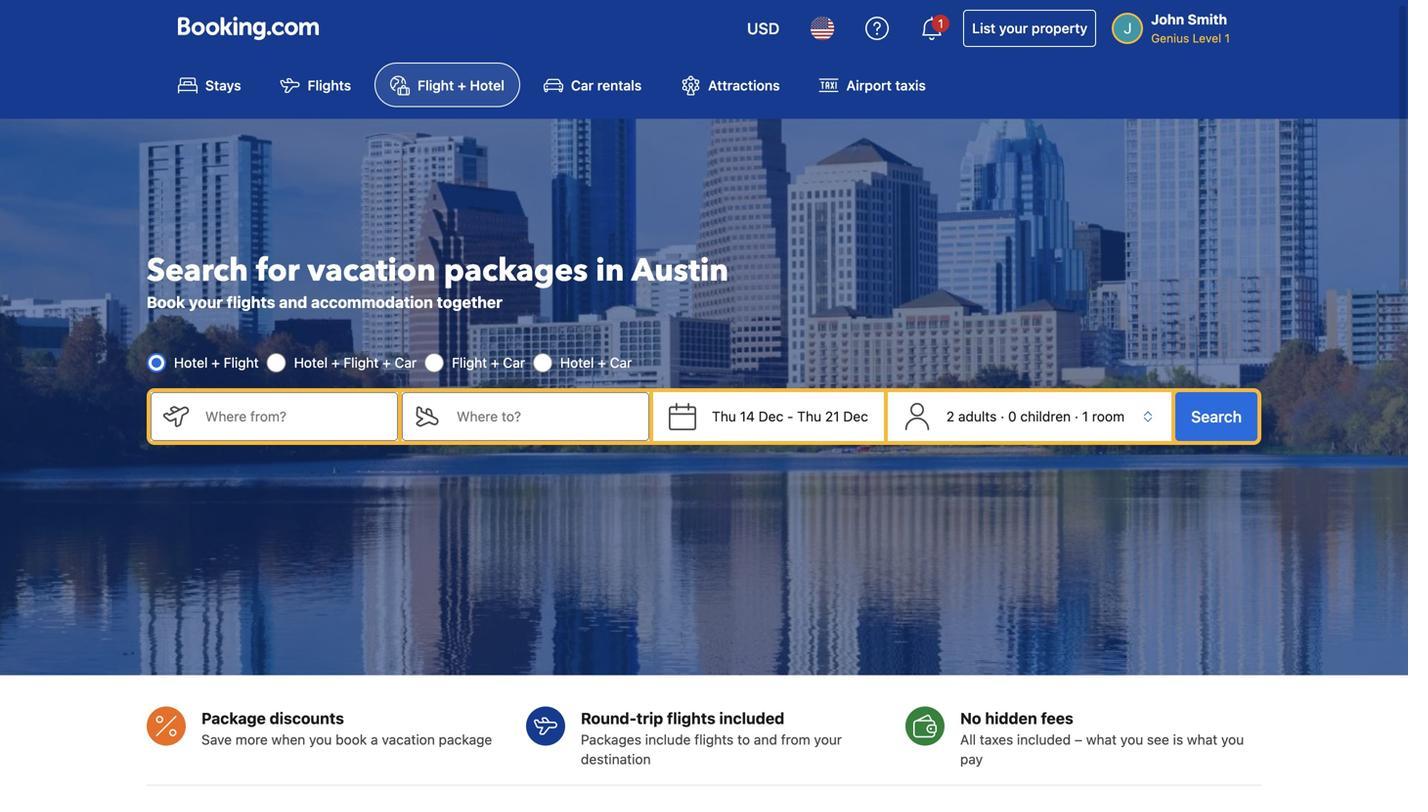 Task type: locate. For each thing, give the bounding box(es) containing it.
hotel
[[470, 77, 504, 93], [174, 354, 208, 370], [294, 354, 328, 370], [560, 354, 594, 370]]

0 horizontal spatial dec
[[759, 408, 784, 424]]

packages
[[581, 731, 641, 747]]

destination
[[581, 751, 651, 767]]

and
[[279, 293, 307, 311], [754, 731, 777, 747]]

2 horizontal spatial 1
[[1225, 31, 1230, 45]]

1 horizontal spatial and
[[754, 731, 777, 747]]

0 vertical spatial search
[[147, 249, 248, 292]]

included inside round-trip flights included packages include flights to and from your destination
[[719, 709, 785, 727]]

adults
[[958, 408, 997, 424]]

you
[[309, 731, 332, 747], [1120, 731, 1143, 747], [1221, 731, 1244, 747]]

0 vertical spatial vacation
[[307, 249, 436, 292]]

1 horizontal spatial your
[[814, 731, 842, 747]]

john
[[1151, 11, 1184, 27]]

your inside round-trip flights included packages include flights to and from your destination
[[814, 731, 842, 747]]

1 left list
[[938, 17, 944, 30]]

1 vertical spatial included
[[1017, 731, 1071, 747]]

and down for
[[279, 293, 307, 311]]

1 vertical spatial vacation
[[382, 731, 435, 747]]

usd button
[[735, 5, 791, 52]]

0 vertical spatial flights
[[227, 293, 275, 311]]

2 you from the left
[[1120, 731, 1143, 747]]

2 · from the left
[[1075, 408, 1079, 424]]

0 horizontal spatial included
[[719, 709, 785, 727]]

0 vertical spatial included
[[719, 709, 785, 727]]

flight + car
[[452, 354, 525, 370]]

you inside package discounts save more when you book a vacation package
[[309, 731, 332, 747]]

and right to
[[754, 731, 777, 747]]

you right is
[[1221, 731, 1244, 747]]

search for vacation packages in austin book your flights and accommodation together
[[147, 249, 729, 311]]

your right list
[[999, 20, 1028, 36]]

search for search for vacation packages in austin book your flights and accommodation together
[[147, 249, 248, 292]]

2 horizontal spatial you
[[1221, 731, 1244, 747]]

1 horizontal spatial dec
[[843, 408, 868, 424]]

1 left room
[[1082, 408, 1088, 424]]

flights inside search for vacation packages in austin book your flights and accommodation together
[[227, 293, 275, 311]]

discounts
[[270, 709, 344, 727]]

0 vertical spatial and
[[279, 293, 307, 311]]

your inside search for vacation packages in austin book your flights and accommodation together
[[189, 293, 223, 311]]

1 thu from the left
[[712, 408, 736, 424]]

0 horizontal spatial you
[[309, 731, 332, 747]]

1 horizontal spatial included
[[1017, 731, 1071, 747]]

1 vertical spatial and
[[754, 731, 777, 747]]

dec left -
[[759, 408, 784, 424]]

0 horizontal spatial what
[[1086, 731, 1117, 747]]

and inside round-trip flights included packages include flights to and from your destination
[[754, 731, 777, 747]]

your right "from"
[[814, 731, 842, 747]]

flight
[[418, 77, 454, 93], [224, 354, 259, 370], [344, 354, 379, 370], [452, 354, 487, 370]]

more
[[236, 731, 268, 747]]

1 vertical spatial your
[[189, 293, 223, 311]]

flight + hotel
[[418, 77, 504, 93]]

property
[[1032, 20, 1088, 36]]

2 vertical spatial your
[[814, 731, 842, 747]]

room
[[1092, 408, 1125, 424]]

flights left to
[[695, 731, 734, 747]]

included down the fees
[[1017, 731, 1071, 747]]

1 horizontal spatial 1
[[1082, 408, 1088, 424]]

+ for hotel + car
[[598, 354, 606, 370]]

usd
[[747, 19, 780, 38]]

·
[[1000, 408, 1004, 424], [1075, 408, 1079, 424]]

package
[[201, 709, 266, 727]]

0 vertical spatial your
[[999, 20, 1028, 36]]

0 horizontal spatial thu
[[712, 408, 736, 424]]

stays
[[205, 77, 241, 93]]

you left the see
[[1120, 731, 1143, 747]]

what
[[1086, 731, 1117, 747], [1187, 731, 1218, 747]]

what right – on the bottom of the page
[[1086, 731, 1117, 747]]

all
[[960, 731, 976, 747]]

children
[[1020, 408, 1071, 424]]

to
[[737, 731, 750, 747]]

14
[[740, 408, 755, 424]]

save
[[201, 731, 232, 747]]

package
[[439, 731, 492, 747]]

vacation right a
[[382, 731, 435, 747]]

vacation inside package discounts save more when you book a vacation package
[[382, 731, 435, 747]]

included up to
[[719, 709, 785, 727]]

vacation
[[307, 249, 436, 292], [382, 731, 435, 747]]

2 vertical spatial 1
[[1082, 408, 1088, 424]]

airport taxis
[[846, 77, 926, 93]]

search
[[147, 249, 248, 292], [1191, 407, 1242, 426]]

+
[[458, 77, 466, 93], [211, 354, 220, 370], [331, 354, 340, 370], [382, 354, 391, 370], [491, 354, 499, 370], [598, 354, 606, 370]]

1 right level
[[1225, 31, 1230, 45]]

see
[[1147, 731, 1169, 747]]

thu
[[712, 408, 736, 424], [797, 408, 821, 424]]

car
[[571, 77, 594, 93], [395, 354, 417, 370], [503, 354, 525, 370], [610, 354, 632, 370]]

2 vertical spatial flights
[[695, 731, 734, 747]]

0 horizontal spatial and
[[279, 293, 307, 311]]

search button
[[1176, 392, 1258, 441]]

2 thu from the left
[[797, 408, 821, 424]]

· left 0
[[1000, 408, 1004, 424]]

Where to? field
[[441, 392, 649, 441]]

austin
[[632, 249, 729, 292]]

no
[[960, 709, 981, 727]]

1
[[938, 17, 944, 30], [1225, 31, 1230, 45], [1082, 408, 1088, 424]]

0 horizontal spatial ·
[[1000, 408, 1004, 424]]

1 inside 1 button
[[938, 17, 944, 30]]

you down discounts at the bottom left
[[309, 731, 332, 747]]

2 horizontal spatial your
[[999, 20, 1028, 36]]

1 horizontal spatial thu
[[797, 408, 821, 424]]

dec
[[759, 408, 784, 424], [843, 408, 868, 424]]

flights down for
[[227, 293, 275, 311]]

–
[[1075, 731, 1082, 747]]

1 horizontal spatial you
[[1120, 731, 1143, 747]]

1 you from the left
[[309, 731, 332, 747]]

round-trip flights included packages include flights to and from your destination
[[581, 709, 842, 767]]

attractions link
[[665, 63, 796, 107]]

0 vertical spatial 1
[[938, 17, 944, 30]]

when
[[271, 731, 305, 747]]

airport taxis link
[[803, 63, 942, 107]]

your
[[999, 20, 1028, 36], [189, 293, 223, 311], [814, 731, 842, 747]]

search inside search for vacation packages in austin book your flights and accommodation together
[[147, 249, 248, 292]]

book
[[147, 293, 185, 311]]

hotel + flight
[[174, 354, 259, 370]]

search inside button
[[1191, 407, 1242, 426]]

0 horizontal spatial search
[[147, 249, 248, 292]]

flights
[[227, 293, 275, 311], [667, 709, 716, 727], [695, 731, 734, 747]]

your right book
[[189, 293, 223, 311]]

1 horizontal spatial ·
[[1075, 408, 1079, 424]]

car left rentals
[[571, 77, 594, 93]]

+ for hotel + flight
[[211, 354, 220, 370]]

+ for hotel + flight + car
[[331, 354, 340, 370]]

vacation up accommodation on the top left of the page
[[307, 249, 436, 292]]

what right is
[[1187, 731, 1218, 747]]

0 horizontal spatial your
[[189, 293, 223, 311]]

1 vertical spatial search
[[1191, 407, 1242, 426]]

1 horizontal spatial what
[[1187, 731, 1218, 747]]

· right children
[[1075, 408, 1079, 424]]

car up "where to?" field
[[503, 354, 525, 370]]

thu right -
[[797, 408, 821, 424]]

0 horizontal spatial 1
[[938, 17, 944, 30]]

1 vertical spatial 1
[[1225, 31, 1230, 45]]

flights up include
[[667, 709, 716, 727]]

no hidden fees all taxes included – what you see is what you pay
[[960, 709, 1244, 767]]

included
[[719, 709, 785, 727], [1017, 731, 1071, 747]]

hotel + flight + car
[[294, 354, 417, 370]]

1 horizontal spatial search
[[1191, 407, 1242, 426]]

thu left 14
[[712, 408, 736, 424]]

dec right 21
[[843, 408, 868, 424]]



Task type: describe. For each thing, give the bounding box(es) containing it.
car rentals
[[571, 77, 642, 93]]

hotel + car
[[560, 354, 632, 370]]

vacation inside search for vacation packages in austin book your flights and accommodation together
[[307, 249, 436, 292]]

+ for flight + car
[[491, 354, 499, 370]]

include
[[645, 731, 691, 747]]

list your property link
[[963, 10, 1096, 47]]

2 what from the left
[[1187, 731, 1218, 747]]

list your property
[[972, 20, 1088, 36]]

Where from? field
[[190, 392, 398, 441]]

and inside search for vacation packages in austin book your flights and accommodation together
[[279, 293, 307, 311]]

accommodation
[[311, 293, 433, 311]]

2 adults · 0 children · 1 room
[[946, 408, 1125, 424]]

pay
[[960, 751, 983, 767]]

flight + hotel link
[[375, 63, 520, 107]]

a
[[371, 731, 378, 747]]

stays link
[[162, 63, 257, 107]]

attractions
[[708, 77, 780, 93]]

21
[[825, 408, 840, 424]]

3 you from the left
[[1221, 731, 1244, 747]]

from
[[781, 731, 810, 747]]

together
[[437, 293, 503, 311]]

+ for flight + hotel
[[458, 77, 466, 93]]

flights link
[[265, 63, 367, 107]]

1 what from the left
[[1086, 731, 1117, 747]]

round-
[[581, 709, 637, 727]]

rentals
[[597, 77, 642, 93]]

level
[[1193, 31, 1221, 45]]

2 dec from the left
[[843, 408, 868, 424]]

1 vertical spatial flights
[[667, 709, 716, 727]]

1 · from the left
[[1000, 408, 1004, 424]]

search for search
[[1191, 407, 1242, 426]]

genius
[[1151, 31, 1189, 45]]

john smith genius level 1
[[1151, 11, 1230, 45]]

0
[[1008, 408, 1017, 424]]

fees
[[1041, 709, 1074, 727]]

package discounts save more when you book a vacation package
[[201, 709, 492, 747]]

thu 14 dec - thu 21 dec
[[712, 408, 868, 424]]

for
[[256, 249, 300, 292]]

booking.com online hotel reservations image
[[178, 17, 319, 40]]

in
[[596, 249, 624, 292]]

car down accommodation on the top left of the page
[[395, 354, 417, 370]]

1 dec from the left
[[759, 408, 784, 424]]

car rentals link
[[528, 63, 657, 107]]

2
[[946, 408, 955, 424]]

smith
[[1188, 11, 1227, 27]]

book
[[336, 731, 367, 747]]

hotel for hotel + car
[[560, 354, 594, 370]]

car down in
[[610, 354, 632, 370]]

airport
[[846, 77, 892, 93]]

-
[[787, 408, 794, 424]]

included inside 'no hidden fees all taxes included – what you see is what you pay'
[[1017, 731, 1071, 747]]

hidden
[[985, 709, 1037, 727]]

hotel for hotel + flight
[[174, 354, 208, 370]]

1 button
[[909, 5, 956, 52]]

taxis
[[895, 77, 926, 93]]

trip
[[637, 709, 663, 727]]

hotel for hotel + flight + car
[[294, 354, 328, 370]]

flights
[[308, 77, 351, 93]]

packages
[[444, 249, 588, 292]]

taxes
[[980, 731, 1013, 747]]

is
[[1173, 731, 1183, 747]]

list
[[972, 20, 996, 36]]

1 inside john smith genius level 1
[[1225, 31, 1230, 45]]



Task type: vqa. For each thing, say whether or not it's contained in the screenshot.
your to the middle
yes



